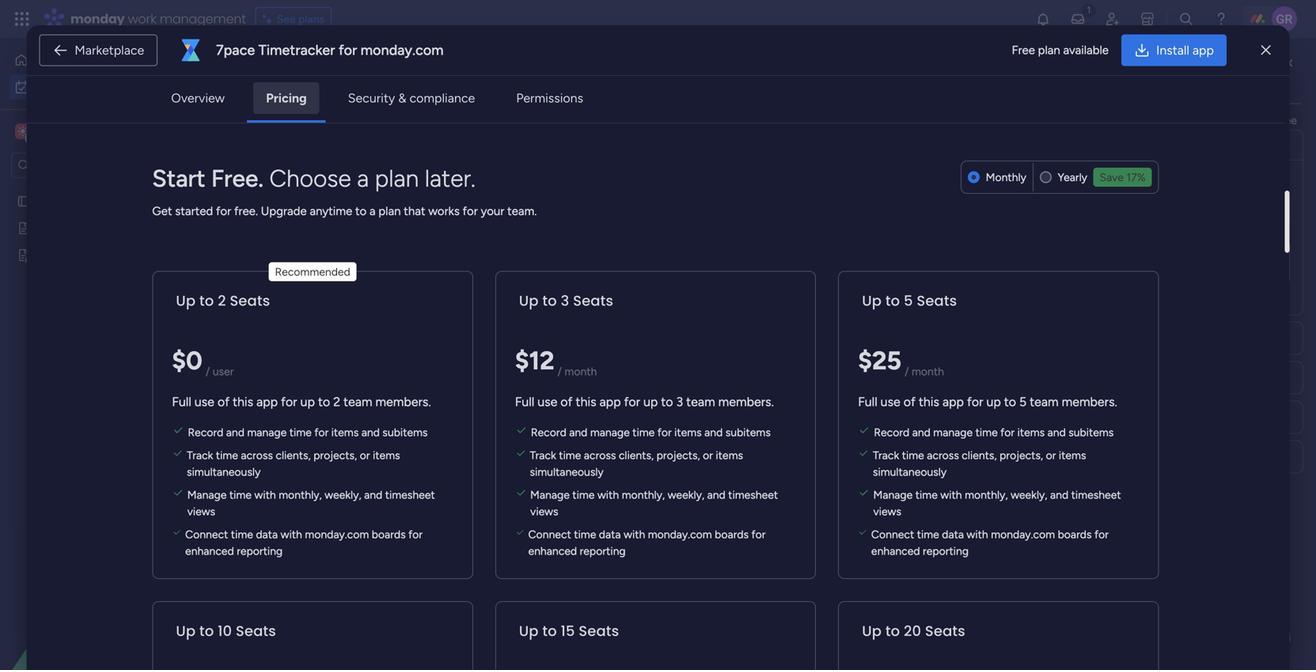 Task type: locate. For each thing, give the bounding box(es) containing it.
3 subitems from the left
[[1069, 426, 1114, 439]]

3 views from the left
[[873, 505, 901, 518]]

weekly,
[[325, 488, 361, 502], [668, 488, 704, 502], [1011, 488, 1047, 502]]

1 timesheet from the left
[[385, 488, 435, 502]]

0 horizontal spatial 0
[[317, 570, 324, 583]]

0 horizontal spatial record and manage time for items and subitems
[[188, 426, 428, 439]]

3 or from the left
[[1046, 449, 1056, 462]]

2 boards from the left
[[715, 528, 749, 541]]

manage down this
[[247, 426, 287, 439]]

3 reporting from the left
[[923, 544, 969, 558]]

help image
[[1213, 11, 1229, 27]]

3 connect from the left
[[871, 528, 914, 541]]

main content containing past dates /
[[210, 38, 1316, 670]]

0 inside this week / 0 items
[[351, 399, 358, 412]]

should
[[1092, 175, 1125, 188]]

or for $12
[[703, 449, 713, 462]]

2 horizontal spatial record
[[874, 426, 909, 439]]

record down $12 / month
[[531, 426, 566, 439]]

or right 1
[[360, 449, 370, 462]]

track time across clients, projects, or items simultaneously down full use of this app for up to 5 team members. at the right of the page
[[873, 449, 1086, 479]]

1 vertical spatial project management link
[[802, 305, 948, 333]]

list box
[[0, 185, 202, 482]]

3 members. from the left
[[1062, 394, 1117, 409]]

across for $12
[[584, 449, 616, 462]]

3 record from the left
[[874, 426, 909, 439]]

2 public board image from the top
[[17, 221, 32, 236]]

0 horizontal spatial clients,
[[276, 449, 311, 462]]

up for up to 10 seats
[[176, 621, 196, 641]]

3 monthly, from the left
[[965, 488, 1008, 502]]

3 across from the left
[[927, 449, 959, 462]]

0 horizontal spatial of
[[217, 394, 230, 409]]

this
[[267, 395, 295, 415]]

monday marketplace image
[[1140, 11, 1155, 27]]

2 up from the left
[[643, 394, 658, 409]]

timesheet for $0
[[385, 488, 435, 502]]

1 horizontal spatial subitems
[[725, 426, 771, 439]]

1 horizontal spatial manage time with monthly, weekly, and timesheet views
[[530, 488, 778, 518]]

boards for $12
[[715, 528, 749, 541]]

manage time with monthly, weekly, and timesheet views for $12
[[530, 488, 778, 518]]

item right 1
[[361, 456, 383, 469]]

2 vertical spatial project management link
[[802, 477, 948, 504]]

2 track time across clients, projects, or items simultaneously from the left
[[530, 449, 743, 479]]

option
[[0, 187, 202, 190]]

0 horizontal spatial timesheet
[[385, 488, 435, 502]]

record and manage time for items and subitems up people
[[874, 426, 1114, 439]]

monday.com down people
[[991, 528, 1055, 541]]

2 enhanced from the left
[[528, 544, 577, 558]]

1 horizontal spatial enhanced
[[528, 544, 577, 558]]

use down $25 / month
[[881, 394, 900, 409]]

0 horizontal spatial views
[[187, 505, 215, 518]]

up left '15'
[[519, 621, 539, 641]]

1 horizontal spatial record
[[531, 426, 566, 439]]

2 horizontal spatial use
[[881, 394, 900, 409]]

connect time data with monday.com boards for enhanced reporting
[[185, 528, 423, 558], [528, 528, 766, 558], [871, 528, 1109, 558]]

1 horizontal spatial reporting
[[580, 544, 626, 558]]

2 vertical spatial project management
[[804, 486, 908, 499]]

2 horizontal spatial manage
[[933, 426, 973, 439]]

start free. choose a plan later.
[[152, 164, 475, 193]]

track for $25
[[873, 449, 899, 462]]

0 horizontal spatial item
[[292, 512, 314, 526]]

1 use from the left
[[194, 394, 214, 409]]

1 vertical spatial public board image
[[17, 221, 32, 236]]

upgrade
[[261, 204, 307, 218]]

main content
[[210, 38, 1316, 670]]

2 horizontal spatial projects,
[[1000, 449, 1043, 462]]

app for $0
[[256, 394, 278, 409]]

and down full use of this app for up to 5 team members. at the right of the page
[[912, 426, 931, 439]]

team up 1
[[343, 394, 372, 409]]

use for $25
[[881, 394, 900, 409]]

$0 / user
[[172, 345, 234, 378]]

this for $12
[[576, 394, 596, 409]]

$12
[[515, 345, 554, 376]]

main
[[36, 124, 64, 139]]

up up $25
[[862, 291, 882, 311]]

&
[[398, 91, 406, 106]]

seats right '15'
[[579, 621, 619, 641]]

simultaneously for $25
[[873, 465, 947, 479]]

a left date
[[327, 622, 336, 643]]

2 workspace image from the left
[[17, 123, 28, 140]]

$12 / month
[[515, 345, 597, 378]]

app for $12
[[599, 394, 621, 409]]

0 vertical spatial project management link
[[802, 278, 948, 305]]

clients, up "item"
[[276, 449, 311, 462]]

projects, down this week / 0 items
[[314, 449, 357, 462]]

3 connect time data with monday.com boards for enhanced reporting from the left
[[871, 528, 1109, 558]]

3 enhanced from the left
[[871, 544, 920, 558]]

project management
[[804, 286, 908, 300], [804, 314, 908, 327], [804, 486, 908, 499]]

1 horizontal spatial item
[[361, 456, 383, 469]]

7pace timetracker for monday.com
[[216, 42, 444, 59]]

1 horizontal spatial weekly,
[[668, 488, 704, 502]]

0 vertical spatial plan
[[1038, 43, 1060, 57]]

3 full from the left
[[858, 394, 877, 409]]

record for $0
[[188, 426, 223, 439]]

1 horizontal spatial track time across clients, projects, or items simultaneously
[[530, 449, 743, 479]]

0 horizontal spatial enhanced
[[185, 544, 234, 558]]

2 members. from the left
[[718, 394, 774, 409]]

management up $25
[[843, 286, 908, 300]]

full
[[172, 394, 191, 409], [515, 394, 534, 409], [858, 394, 877, 409]]

1 reporting from the left
[[237, 544, 283, 558]]

10
[[218, 621, 232, 641]]

2 simultaneously from the left
[[530, 465, 604, 479]]

3 track time across clients, projects, or items simultaneously from the left
[[873, 449, 1086, 479]]

use
[[194, 394, 214, 409], [538, 394, 557, 409], [881, 394, 900, 409]]

for
[[339, 42, 357, 59], [216, 204, 231, 218], [463, 204, 478, 218], [281, 394, 297, 409], [624, 394, 640, 409], [967, 394, 983, 409], [314, 426, 329, 439], [657, 426, 672, 439], [1000, 426, 1015, 439], [408, 528, 423, 541], [751, 528, 766, 541], [1094, 528, 1109, 541]]

full for $0
[[172, 394, 191, 409]]

lottie animation element
[[0, 510, 202, 670]]

2 horizontal spatial boards
[[1058, 528, 1092, 541]]

monthly, for $12
[[622, 488, 665, 502]]

use down user
[[194, 394, 214, 409]]

2 horizontal spatial full
[[858, 394, 877, 409]]

1 horizontal spatial use
[[538, 394, 557, 409]]

columns
[[1115, 114, 1157, 127]]

1 manage from the left
[[247, 426, 287, 439]]

month inside $25 / month
[[912, 365, 944, 378]]

use for $0
[[194, 394, 214, 409]]

5 up date
[[1019, 394, 1027, 409]]

of down user
[[217, 394, 230, 409]]

2 connect from the left
[[528, 528, 571, 541]]

reporting for $12
[[580, 544, 626, 558]]

monthly, up + add item
[[279, 488, 322, 502]]

or
[[360, 449, 370, 462], [703, 449, 713, 462], [1046, 449, 1056, 462]]

up
[[176, 291, 196, 311], [519, 291, 539, 311], [862, 291, 882, 311], [176, 621, 196, 641], [519, 621, 539, 641], [862, 621, 882, 641]]

0 horizontal spatial connect
[[185, 528, 228, 541]]

1 horizontal spatial manage
[[530, 488, 570, 502]]

1 weekly, from the left
[[325, 488, 361, 502]]

use for $12
[[538, 394, 557, 409]]

1 vertical spatial 3
[[676, 394, 683, 409]]

1 subitems from the left
[[382, 426, 428, 439]]

week right this
[[299, 395, 336, 415]]

1 horizontal spatial boards
[[715, 528, 749, 541]]

1 members. from the left
[[375, 394, 431, 409]]

1 project management from the top
[[804, 286, 908, 300]]

1 vertical spatial project management
[[804, 314, 908, 327]]

up left '20'
[[862, 621, 882, 641]]

seats right the '10'
[[236, 621, 276, 641]]

record
[[188, 426, 223, 439], [531, 426, 566, 439], [874, 426, 909, 439]]

/ right the $12
[[558, 365, 562, 378]]

2 horizontal spatial across
[[927, 449, 959, 462]]

track time across clients, projects, or items simultaneously up "item"
[[187, 449, 400, 479]]

/ right today
[[315, 252, 322, 272]]

1 horizontal spatial choose
[[1016, 114, 1054, 127]]

monday
[[70, 10, 125, 28]]

seats for up to 10 seats
[[236, 621, 276, 641]]

management down board
[[843, 486, 908, 499]]

monthly, for $25
[[965, 488, 1008, 502]]

5 up $25 / month
[[904, 291, 913, 311]]

management for 1st project management link from the top of the page
[[843, 286, 908, 300]]

management
[[843, 286, 908, 300], [843, 314, 908, 327], [843, 486, 908, 499]]

later
[[267, 565, 302, 586]]

0 horizontal spatial manage
[[247, 426, 287, 439]]

this down $12 / month
[[576, 394, 596, 409]]

$25 / month
[[858, 345, 944, 378]]

0 horizontal spatial monthly,
[[279, 488, 322, 502]]

full down the $12
[[515, 394, 534, 409]]

subitems
[[382, 426, 428, 439], [725, 426, 771, 439], [1069, 426, 1114, 439]]

1
[[354, 456, 358, 469]]

/ right $25
[[905, 365, 909, 378]]

full down $25
[[858, 394, 877, 409]]

1 data from the left
[[256, 528, 278, 541]]

1 record from the left
[[188, 426, 223, 439]]

2 horizontal spatial manage time with monthly, weekly, and timesheet views
[[873, 488, 1121, 518]]

seats
[[230, 291, 270, 311], [573, 291, 613, 311], [917, 291, 957, 311], [236, 621, 276, 641], [579, 621, 619, 641], [925, 621, 965, 641]]

record up board
[[874, 426, 909, 439]]

0 horizontal spatial choose
[[269, 164, 351, 193]]

enhanced for $0
[[185, 544, 234, 558]]

1 horizontal spatial across
[[584, 449, 616, 462]]

3 this from the left
[[919, 394, 939, 409]]

3 clients, from the left
[[962, 449, 997, 462]]

1 horizontal spatial data
[[599, 528, 621, 541]]

week
[[299, 395, 336, 415], [302, 451, 339, 472]]

item right add
[[292, 512, 314, 526]]

2 management from the top
[[843, 314, 908, 327]]

monday.com up later / 0 items
[[305, 528, 369, 541]]

later.
[[425, 164, 475, 193]]

2 manage from the left
[[530, 488, 570, 502]]

1 manage time with monthly, weekly, and timesheet views from the left
[[187, 488, 435, 518]]

1 team from the left
[[343, 394, 372, 409]]

and left people
[[1160, 114, 1178, 127]]

simultaneously for $0
[[187, 465, 261, 479]]

1 horizontal spatial clients,
[[619, 449, 654, 462]]

1 or from the left
[[360, 449, 370, 462]]

20
[[904, 621, 921, 641]]

2 horizontal spatial views
[[873, 505, 901, 518]]

management
[[160, 10, 246, 28]]

use down $12 / month
[[538, 394, 557, 409]]

of for $12
[[561, 394, 573, 409]]

2 horizontal spatial clients,
[[962, 449, 997, 462]]

2 or from the left
[[703, 449, 713, 462]]

clients, for $0
[[276, 449, 311, 462]]

2 monthly, from the left
[[622, 488, 665, 502]]

1 across from the left
[[241, 449, 273, 462]]

across left people
[[927, 449, 959, 462]]

1 horizontal spatial timesheet
[[728, 488, 778, 502]]

item inside next week / 1 item
[[361, 456, 383, 469]]

0 horizontal spatial full
[[172, 394, 191, 409]]

simultaneously
[[187, 465, 261, 479], [530, 465, 604, 479], [873, 465, 947, 479]]

record and manage time for items and subitems down full use of this app for up to 2 team members.
[[188, 426, 428, 439]]

17%
[[1126, 170, 1146, 184]]

/ right later
[[306, 565, 313, 586]]

and right to-
[[707, 488, 725, 502]]

0 right later
[[317, 570, 324, 583]]

2
[[357, 199, 363, 213], [326, 256, 332, 270], [218, 291, 226, 311], [333, 394, 340, 409]]

2 horizontal spatial team
[[1030, 394, 1059, 409]]

1 manage from the left
[[187, 488, 227, 502]]

2 vertical spatial plan
[[379, 204, 401, 218]]

0 horizontal spatial 5
[[904, 291, 913, 311]]

1 management from the top
[[843, 286, 908, 300]]

up for up to 5 seats
[[862, 291, 882, 311]]

month inside $12 / month
[[565, 365, 597, 378]]

seats down today
[[230, 291, 270, 311]]

clients, for $25
[[962, 449, 997, 462]]

monthly, down people
[[965, 488, 1008, 502]]

2 reporting from the left
[[580, 544, 626, 558]]

week left 1
[[302, 451, 339, 472]]

1 clients, from the left
[[276, 449, 311, 462]]

members.
[[375, 394, 431, 409], [718, 394, 774, 409], [1062, 394, 1117, 409]]

mar 16
[[1093, 484, 1123, 497]]

2 of from the left
[[561, 394, 573, 409]]

full for $12
[[515, 394, 534, 409]]

manage down full use of this app for up to 5 team members. at the right of the page
[[933, 426, 973, 439]]

seats right '20'
[[925, 621, 965, 641]]

manage
[[187, 488, 227, 502], [530, 488, 570, 502], [873, 488, 913, 502]]

reporting for $0
[[237, 544, 283, 558]]

people
[[989, 451, 1023, 465]]

1 simultaneously from the left
[[187, 465, 261, 479]]

items inside later / 0 items
[[327, 570, 354, 583]]

0 vertical spatial 5
[[904, 291, 913, 311]]

0 horizontal spatial up
[[300, 394, 315, 409]]

0 vertical spatial 0
[[351, 399, 358, 412]]

manage time with monthly, weekly, and timesheet views for $0
[[187, 488, 435, 518]]

plan right free
[[1038, 43, 1060, 57]]

security & compliance button
[[335, 82, 488, 114]]

update feed image
[[1070, 11, 1086, 27]]

1 horizontal spatial up
[[643, 394, 658, 409]]

enhanced for $25
[[871, 544, 920, 558]]

+
[[259, 512, 266, 526]]

lottie animation image
[[0, 510, 202, 670]]

plans
[[298, 12, 325, 26]]

2 data from the left
[[599, 528, 621, 541]]

across
[[241, 449, 273, 462], [584, 449, 616, 462], [927, 449, 959, 462]]

3 manage from the left
[[933, 426, 973, 439]]

views for $25
[[873, 505, 901, 518]]

2 right anytime
[[357, 199, 363, 213]]

manage down full use of this app for up to 3 team members.
[[590, 426, 630, 439]]

of
[[217, 394, 230, 409], [561, 394, 573, 409], [904, 394, 916, 409]]

workspace image
[[15, 123, 31, 140], [17, 123, 28, 140]]

/ left user
[[206, 365, 210, 378]]

2 connect time data with monday.com boards for enhanced reporting from the left
[[528, 528, 766, 558]]

my work
[[233, 60, 340, 95]]

connect for $25
[[871, 528, 914, 541]]

2 horizontal spatial this
[[919, 394, 939, 409]]

3 boards from the left
[[1058, 528, 1092, 541]]

of down $12 / month
[[561, 394, 573, 409]]

0 inside later / 0 items
[[317, 570, 324, 583]]

whose
[[1026, 175, 1060, 188]]

to do list button
[[1211, 65, 1292, 90]]

track time across clients, projects, or items simultaneously for $25
[[873, 449, 1086, 479]]

members. for $25
[[1062, 394, 1117, 409]]

0 vertical spatial choose
[[1016, 114, 1054, 127]]

1 horizontal spatial monthly,
[[622, 488, 665, 502]]

None text field
[[1026, 196, 1290, 224]]

1 horizontal spatial 0
[[351, 399, 358, 412]]

up left the '10'
[[176, 621, 196, 641]]

0 horizontal spatial data
[[256, 528, 278, 541]]

column right date
[[1052, 411, 1090, 424]]

without
[[267, 622, 323, 643]]

2 horizontal spatial timesheet
[[1071, 488, 1121, 502]]

2 horizontal spatial weekly,
[[1011, 488, 1047, 502]]

3 manage from the left
[[873, 488, 913, 502]]

a right anytime
[[370, 204, 376, 218]]

choose left the
[[1016, 114, 1054, 127]]

public board image
[[17, 194, 32, 209], [17, 221, 32, 236]]

marketplace button
[[39, 34, 158, 66]]

across down full use of this app for up to 3 team members.
[[584, 449, 616, 462]]

1 projects, from the left
[[314, 449, 357, 462]]

greg robinson image
[[1039, 251, 1063, 275]]

0 horizontal spatial team
[[343, 394, 372, 409]]

3 of from the left
[[904, 394, 916, 409]]

weekly, for $25
[[1011, 488, 1047, 502]]

items
[[1063, 175, 1090, 188], [366, 199, 393, 213], [335, 256, 362, 270], [361, 399, 388, 412], [331, 426, 359, 439], [674, 426, 702, 439], [1017, 426, 1045, 439], [373, 449, 400, 462], [716, 449, 743, 462], [1059, 449, 1086, 462], [327, 570, 354, 583]]

save 17%
[[1100, 170, 1146, 184]]

record and manage time for items and subitems for $25
[[874, 426, 1114, 439]]

team up group
[[686, 394, 715, 409]]

1 horizontal spatial simultaneously
[[530, 465, 604, 479]]

2 horizontal spatial monthly,
[[965, 488, 1008, 502]]

home
[[35, 53, 65, 67]]

0 horizontal spatial manage
[[187, 488, 227, 502]]

1 horizontal spatial 3
[[676, 394, 683, 409]]

choose
[[1016, 114, 1054, 127], [269, 164, 351, 193]]

projects, for $12
[[657, 449, 700, 462]]

month right $25
[[912, 365, 944, 378]]

see
[[1280, 114, 1297, 127]]

data for $12
[[599, 528, 621, 541]]

3 manage time with monthly, weekly, and timesheet views from the left
[[873, 488, 1121, 518]]

this
[[233, 394, 253, 409], [576, 394, 596, 409], [919, 394, 939, 409]]

column for date column
[[1052, 411, 1090, 424]]

1 boards from the left
[[372, 528, 406, 541]]

1 enhanced from the left
[[185, 544, 234, 558]]

plan up that
[[375, 164, 419, 193]]

1 horizontal spatial connect time data with monday.com boards for enhanced reporting
[[528, 528, 766, 558]]

3 weekly, from the left
[[1011, 488, 1047, 502]]

3 track from the left
[[873, 449, 899, 462]]

connect for $12
[[528, 528, 571, 541]]

subitems for $12
[[725, 426, 771, 439]]

Filter dashboard by text search field
[[301, 125, 445, 150]]

2 timesheet from the left
[[728, 488, 778, 502]]

up for $0
[[300, 394, 315, 409]]

2 manage from the left
[[590, 426, 630, 439]]

my
[[233, 60, 270, 95]]

0 horizontal spatial reporting
[[237, 544, 283, 558]]

2 horizontal spatial data
[[942, 528, 964, 541]]

2 record from the left
[[531, 426, 566, 439]]

manage for $25
[[873, 488, 913, 502]]

1 horizontal spatial or
[[703, 449, 713, 462]]

up for $12
[[643, 394, 658, 409]]

people
[[1181, 114, 1215, 127]]

seats up $12 / month
[[573, 291, 613, 311]]

connect for $0
[[185, 528, 228, 541]]

1 month from the left
[[565, 365, 597, 378]]

choose up the dates
[[269, 164, 351, 193]]

clients, down full use of this app for up to 3 team members.
[[619, 449, 654, 462]]

2 vertical spatial a
[[327, 622, 336, 643]]

connect
[[185, 528, 228, 541], [528, 528, 571, 541], [871, 528, 914, 541]]

2 horizontal spatial up
[[986, 394, 1001, 409]]

free.
[[211, 164, 263, 193]]

data
[[256, 528, 278, 541], [599, 528, 621, 541], [942, 528, 964, 541]]

team
[[343, 394, 372, 409], [686, 394, 715, 409], [1030, 394, 1059, 409]]

manage for $0
[[247, 426, 287, 439]]

2 weekly, from the left
[[668, 488, 704, 502]]

monday.com down to-
[[648, 528, 712, 541]]

0 horizontal spatial projects,
[[314, 449, 357, 462]]

1 horizontal spatial 5
[[1019, 394, 1027, 409]]

5
[[904, 291, 913, 311], [1019, 394, 1027, 409]]

workspace selection element
[[15, 122, 132, 142]]

members. for $12
[[718, 394, 774, 409]]

3 management from the top
[[843, 486, 908, 499]]

clients, down full use of this app for up to 5 team members. at the right of the page
[[962, 449, 997, 462]]

record and manage time for items and subitems for $0
[[188, 426, 428, 439]]

3
[[561, 291, 569, 311], [676, 394, 683, 409]]

3 timesheet from the left
[[1071, 488, 1121, 502]]

2 projects, from the left
[[657, 449, 700, 462]]

data for $0
[[256, 528, 278, 541]]

1 record and manage time for items and subitems from the left
[[188, 426, 428, 439]]

1 workspace image from the left
[[15, 123, 31, 140]]

or for $25
[[1046, 449, 1056, 462]]

monday.com for $25
[[991, 528, 1055, 541]]

1 up from the left
[[300, 394, 315, 409]]

record and manage time for items and subitems down full use of this app for up to 3 team members.
[[531, 426, 771, 439]]

connect time data with monday.com boards for enhanced reporting for $25
[[871, 528, 1109, 558]]

0 vertical spatial column
[[1052, 411, 1090, 424]]

board
[[861, 451, 890, 465]]

1 of from the left
[[217, 394, 230, 409]]

get
[[152, 204, 172, 218]]

full for $25
[[858, 394, 877, 409]]

2 this from the left
[[576, 394, 596, 409]]

1 full from the left
[[172, 394, 191, 409]]

2 track from the left
[[530, 449, 556, 462]]

2 team from the left
[[686, 394, 715, 409]]

full down "$0"
[[172, 394, 191, 409]]

2 views from the left
[[530, 505, 558, 518]]

2 month from the left
[[912, 365, 944, 378]]

1 horizontal spatial manage
[[590, 426, 630, 439]]

2 vertical spatial management
[[843, 486, 908, 499]]

2 manage time with monthly, weekly, and timesheet views from the left
[[530, 488, 778, 518]]

seats up $25 / month
[[917, 291, 957, 311]]

1 connect time data with monday.com boards for enhanced reporting from the left
[[185, 528, 423, 558]]

2 horizontal spatial simultaneously
[[873, 465, 947, 479]]

/ up next week / 1 item
[[340, 395, 347, 415]]

and
[[1160, 114, 1178, 127], [226, 426, 244, 439], [361, 426, 380, 439], [569, 426, 588, 439], [704, 426, 723, 439], [912, 426, 931, 439], [1047, 426, 1066, 439], [364, 488, 382, 502], [707, 488, 725, 502], [1050, 488, 1069, 502]]

1 horizontal spatial team
[[686, 394, 715, 409]]

1 horizontal spatial this
[[576, 394, 596, 409]]

timesheet for $25
[[1071, 488, 1121, 502]]

0 horizontal spatial record
[[188, 426, 223, 439]]

or down date column
[[1046, 449, 1056, 462]]

of down $25 / month
[[904, 394, 916, 409]]

2 horizontal spatial manage
[[873, 488, 913, 502]]

see plans
[[277, 12, 325, 26]]

1 track from the left
[[187, 449, 213, 462]]

2 horizontal spatial subitems
[[1069, 426, 1114, 439]]

2 right this
[[333, 394, 340, 409]]

1 track time across clients, projects, or items simultaneously from the left
[[187, 449, 400, 479]]

2 clients, from the left
[[619, 449, 654, 462]]

0 vertical spatial item
[[361, 456, 383, 469]]

0 vertical spatial management
[[843, 286, 908, 300]]

management down up to 5 seats in the right top of the page
[[843, 314, 908, 327]]

2 horizontal spatial enhanced
[[871, 544, 920, 558]]

track time across clients, projects, or items simultaneously up to-
[[530, 449, 743, 479]]

across up new
[[241, 449, 273, 462]]

month right the $12
[[565, 365, 597, 378]]

3 simultaneously from the left
[[873, 465, 947, 479]]

None search field
[[301, 125, 445, 150]]

1 horizontal spatial full
[[515, 394, 534, 409]]

projects, up to-
[[657, 449, 700, 462]]

1 horizontal spatial projects,
[[657, 449, 700, 462]]

overview button
[[159, 82, 237, 114]]

manage for $12
[[590, 426, 630, 439]]

3 record and manage time for items and subitems from the left
[[874, 426, 1114, 439]]

1 connect from the left
[[185, 528, 228, 541]]

3 team from the left
[[1030, 394, 1059, 409]]

1 horizontal spatial of
[[561, 394, 573, 409]]

app
[[1192, 43, 1214, 58], [256, 394, 278, 409], [599, 394, 621, 409], [942, 394, 964, 409]]

0 vertical spatial 3
[[561, 291, 569, 311]]

1 this from the left
[[233, 394, 253, 409]]

monthly, left to-
[[622, 488, 665, 502]]

2 right today
[[326, 256, 332, 270]]

project
[[257, 285, 293, 298], [804, 286, 840, 300], [804, 314, 840, 327], [804, 486, 840, 499]]

1 vertical spatial 5
[[1019, 394, 1027, 409]]

3 up from the left
[[986, 394, 1001, 409]]

greg
[[1069, 256, 1096, 270]]

2 horizontal spatial track time across clients, projects, or items simultaneously
[[873, 449, 1086, 479]]

connect time data with monday.com boards for enhanced reporting for $12
[[528, 528, 766, 558]]

up up the $12
[[519, 291, 539, 311]]

0 horizontal spatial weekly,
[[325, 488, 361, 502]]

1 image
[[1082, 1, 1096, 19]]

2 subitems from the left
[[725, 426, 771, 439]]

or up "do"
[[703, 449, 713, 462]]

this down user
[[233, 394, 253, 409]]

record down user
[[188, 426, 223, 439]]

1 monthly, from the left
[[279, 488, 322, 502]]

enhanced
[[185, 544, 234, 558], [528, 544, 577, 558], [871, 544, 920, 558]]

1 views from the left
[[187, 505, 215, 518]]

0 horizontal spatial boards
[[372, 528, 406, 541]]

0 up 1
[[351, 399, 358, 412]]

3 use from the left
[[881, 394, 900, 409]]

time
[[289, 426, 312, 439], [632, 426, 655, 439], [975, 426, 998, 439], [216, 449, 238, 462], [559, 449, 581, 462], [902, 449, 924, 462], [229, 488, 252, 502], [572, 488, 595, 502], [915, 488, 938, 502], [231, 528, 253, 541], [574, 528, 596, 541], [917, 528, 939, 541]]

that
[[404, 204, 425, 218]]

/ left 1
[[343, 451, 350, 472]]

week for this
[[299, 395, 336, 415]]

track for $0
[[187, 449, 213, 462]]

a up get started for free. upgrade anytime to a plan that works for your team.
[[357, 164, 369, 193]]

views for $12
[[530, 505, 558, 518]]

do
[[1255, 71, 1268, 84]]

3 projects, from the left
[[1000, 449, 1043, 462]]

1 vertical spatial column
[[1064, 450, 1102, 464]]

monday.com
[[361, 42, 444, 59], [305, 528, 369, 541], [648, 528, 712, 541], [991, 528, 1055, 541]]

projects, down date
[[1000, 449, 1043, 462]]

up up "$0"
[[176, 291, 196, 311]]

and down next week / 1 item
[[364, 488, 382, 502]]



Task type: vqa. For each thing, say whether or not it's contained in the screenshot.
WORKSPACE OPTIONS image
no



Task type: describe. For each thing, give the bounding box(es) containing it.
up to 20 seats
[[862, 621, 965, 641]]

monday.com for $12
[[648, 528, 712, 541]]

next
[[267, 451, 298, 472]]

add
[[268, 512, 289, 526]]

past
[[267, 195, 298, 215]]

marketplace
[[75, 43, 144, 58]]

3 project management from the top
[[804, 486, 908, 499]]

and down this week / 0 items
[[361, 426, 380, 439]]

priority column
[[1026, 450, 1102, 464]]

timesheet for $12
[[728, 488, 778, 502]]

/ right date
[[377, 622, 384, 643]]

dates
[[301, 195, 342, 215]]

boards for $0
[[372, 528, 406, 541]]

started
[[175, 204, 213, 218]]

team for $12
[[686, 394, 715, 409]]

and down priority column
[[1050, 488, 1069, 502]]

your
[[481, 204, 504, 218]]

free.
[[234, 204, 258, 218]]

and down full use of this app for up to 3 team members.
[[569, 426, 588, 439]]

subitems for $25
[[1069, 426, 1114, 439]]

to do list
[[1241, 71, 1285, 84]]

items inside 'past dates / 2 items'
[[366, 199, 393, 213]]

up for $25
[[986, 394, 1001, 409]]

items inside 'today / 2 items'
[[335, 256, 362, 270]]

$25
[[858, 345, 901, 376]]

across for $0
[[241, 449, 273, 462]]

views for $0
[[187, 505, 215, 518]]

list
[[1271, 71, 1285, 84]]

work
[[128, 10, 156, 28]]

projects, for $0
[[314, 449, 357, 462]]

track for $12
[[530, 449, 556, 462]]

security
[[348, 91, 395, 106]]

available
[[1063, 43, 1109, 57]]

1 project management link from the top
[[802, 278, 948, 305]]

pricing
[[266, 91, 307, 106]]

of for $0
[[217, 394, 230, 409]]

up for up to 2 seats
[[176, 291, 196, 311]]

home option
[[9, 47, 192, 73]]

item
[[283, 484, 306, 498]]

work
[[276, 60, 340, 95]]

of for $25
[[904, 394, 916, 409]]

the
[[1057, 114, 1074, 127]]

to-do
[[681, 486, 709, 499]]

team for $0
[[343, 394, 372, 409]]

1 vertical spatial plan
[[375, 164, 419, 193]]

we
[[1128, 175, 1142, 188]]

/ inside $25 / month
[[905, 365, 909, 378]]

record for $12
[[531, 426, 566, 439]]

monthly
[[986, 170, 1026, 184]]

later / 0 items
[[267, 565, 354, 586]]

up to 2 seats
[[176, 291, 270, 311]]

application logo image
[[178, 38, 203, 63]]

invite members image
[[1105, 11, 1121, 27]]

main workspace button
[[11, 118, 154, 145]]

track time across clients, projects, or items simultaneously for $12
[[530, 449, 743, 479]]

without a date /
[[267, 622, 388, 643]]

start
[[152, 164, 205, 193]]

members. for $0
[[375, 394, 431, 409]]

mar
[[1093, 484, 1111, 497]]

items inside this week / 0 items
[[361, 399, 388, 412]]

this for $0
[[233, 394, 253, 409]]

seats for up to 3 seats
[[573, 291, 613, 311]]

like
[[1247, 114, 1264, 127]]

overview
[[171, 91, 225, 106]]

seats for up to 15 seats
[[579, 621, 619, 641]]

$0
[[172, 345, 202, 376]]

greg robinson
[[1069, 256, 1149, 270]]

1 vertical spatial a
[[370, 204, 376, 218]]

robinson
[[1099, 256, 1149, 270]]

home link
[[9, 47, 192, 73]]

data for $25
[[942, 528, 964, 541]]

app inside install app button
[[1192, 43, 1214, 58]]

recommended
[[275, 265, 350, 278]]

up for up to 15 seats
[[519, 621, 539, 641]]

record for $25
[[874, 426, 909, 439]]

timetracker
[[258, 42, 335, 59]]

search everything image
[[1178, 11, 1194, 27]]

subitems for $0
[[382, 426, 428, 439]]

priority
[[1026, 450, 1061, 464]]

to-
[[681, 486, 696, 499]]

show?
[[1145, 175, 1177, 188]]

full use of this app for up to 3 team members.
[[515, 394, 774, 409]]

full use of this app for up to 2 team members.
[[172, 394, 431, 409]]

management for second project management link from the bottom of the page
[[843, 314, 908, 327]]

column for priority column
[[1064, 450, 1102, 464]]

anytime
[[310, 204, 352, 218]]

monday.com for $0
[[305, 528, 369, 541]]

/ right the dates
[[346, 195, 353, 215]]

install
[[1156, 43, 1189, 58]]

seats for up to 5 seats
[[917, 291, 957, 311]]

manage time with monthly, weekly, and timesheet views for $25
[[873, 488, 1121, 518]]

3 project management link from the top
[[802, 477, 948, 504]]

simultaneously for $12
[[530, 465, 604, 479]]

1 public board image from the top
[[17, 194, 32, 209]]

compliance
[[410, 91, 475, 106]]

do
[[696, 486, 709, 499]]

monday.com up &
[[361, 42, 444, 59]]

get started for free. upgrade anytime to a plan that works for your team.
[[152, 204, 537, 218]]

today
[[267, 252, 311, 272]]

seats for up to 2 seats
[[230, 291, 270, 311]]

weekly, for $0
[[325, 488, 361, 502]]

save
[[1100, 170, 1124, 184]]

private board image
[[17, 248, 32, 263]]

record and manage time for items and subitems for $12
[[531, 426, 771, 439]]

7pace
[[216, 42, 255, 59]]

free plan available
[[1012, 43, 1109, 57]]

1 vertical spatial item
[[292, 512, 314, 526]]

manage for $25
[[933, 426, 973, 439]]

2 inside 'past dates / 2 items'
[[357, 199, 363, 213]]

track time across clients, projects, or items simultaneously for $0
[[187, 449, 400, 479]]

2 project management link from the top
[[802, 305, 948, 333]]

+ add item
[[259, 512, 314, 526]]

week for next
[[302, 451, 339, 472]]

connect time data with monday.com boards for enhanced reporting for $0
[[185, 528, 423, 558]]

next week / 1 item
[[267, 451, 383, 472]]

1 vertical spatial choose
[[269, 164, 351, 193]]

2 project management from the top
[[804, 314, 908, 327]]

/ inside $0 / user
[[206, 365, 210, 378]]

today / 2 items
[[267, 252, 362, 272]]

and down user
[[226, 426, 244, 439]]

new
[[257, 484, 280, 498]]

permissions button
[[503, 82, 596, 114]]

management for 3rd project management link
[[843, 486, 908, 499]]

15
[[561, 621, 575, 641]]

up for up to 3 seats
[[519, 291, 539, 311]]

team.
[[507, 204, 537, 218]]

boards for $25
[[1058, 528, 1092, 541]]

enhanced for $12
[[528, 544, 577, 558]]

select product image
[[14, 11, 30, 27]]

to
[[1241, 71, 1252, 84]]

clients, for $12
[[619, 449, 654, 462]]

this week / 0 items
[[267, 395, 388, 415]]

group
[[705, 451, 737, 465]]

/ inside $12 / month
[[558, 365, 562, 378]]

manage for $12
[[530, 488, 570, 502]]

2 up $0 / user at the left of the page
[[218, 291, 226, 311]]

install app button
[[1121, 34, 1227, 66]]

up to 10 seats
[[176, 621, 276, 641]]

2 inside 'today / 2 items'
[[326, 256, 332, 270]]

user
[[213, 365, 234, 378]]

past dates / 2 items
[[267, 195, 393, 215]]

greg robinson image
[[1272, 6, 1297, 32]]

you'd
[[1218, 114, 1245, 127]]

dapulse x slim image
[[1261, 41, 1271, 60]]

seats for up to 20 seats
[[925, 621, 965, 641]]

monday work management
[[70, 10, 246, 28]]

manage for $0
[[187, 488, 227, 502]]

and inside main content
[[1160, 114, 1178, 127]]

and down date column
[[1047, 426, 1066, 439]]

choose the boards, columns and people you'd like to see
[[1016, 114, 1297, 127]]

and up group
[[704, 426, 723, 439]]

across for $25
[[927, 449, 959, 462]]

0 vertical spatial a
[[357, 164, 369, 193]]

notifications image
[[1035, 11, 1051, 27]]

weekly, for $12
[[668, 488, 704, 502]]

0 horizontal spatial 3
[[561, 291, 569, 311]]

month for $12
[[565, 365, 597, 378]]

free
[[1012, 43, 1035, 57]]

monthly, for $0
[[279, 488, 322, 502]]

up to 15 seats
[[519, 621, 619, 641]]

or for $0
[[360, 449, 370, 462]]

to inside main content
[[1266, 114, 1277, 127]]

date
[[340, 622, 373, 643]]

month for $25
[[912, 365, 944, 378]]

date
[[1026, 411, 1049, 424]]

app for $25
[[942, 394, 964, 409]]

projects, for $25
[[1000, 449, 1043, 462]]

works
[[428, 204, 460, 218]]

pricing button
[[253, 82, 319, 114]]

reporting for $25
[[923, 544, 969, 558]]

up for up to 20 seats
[[862, 621, 882, 641]]



